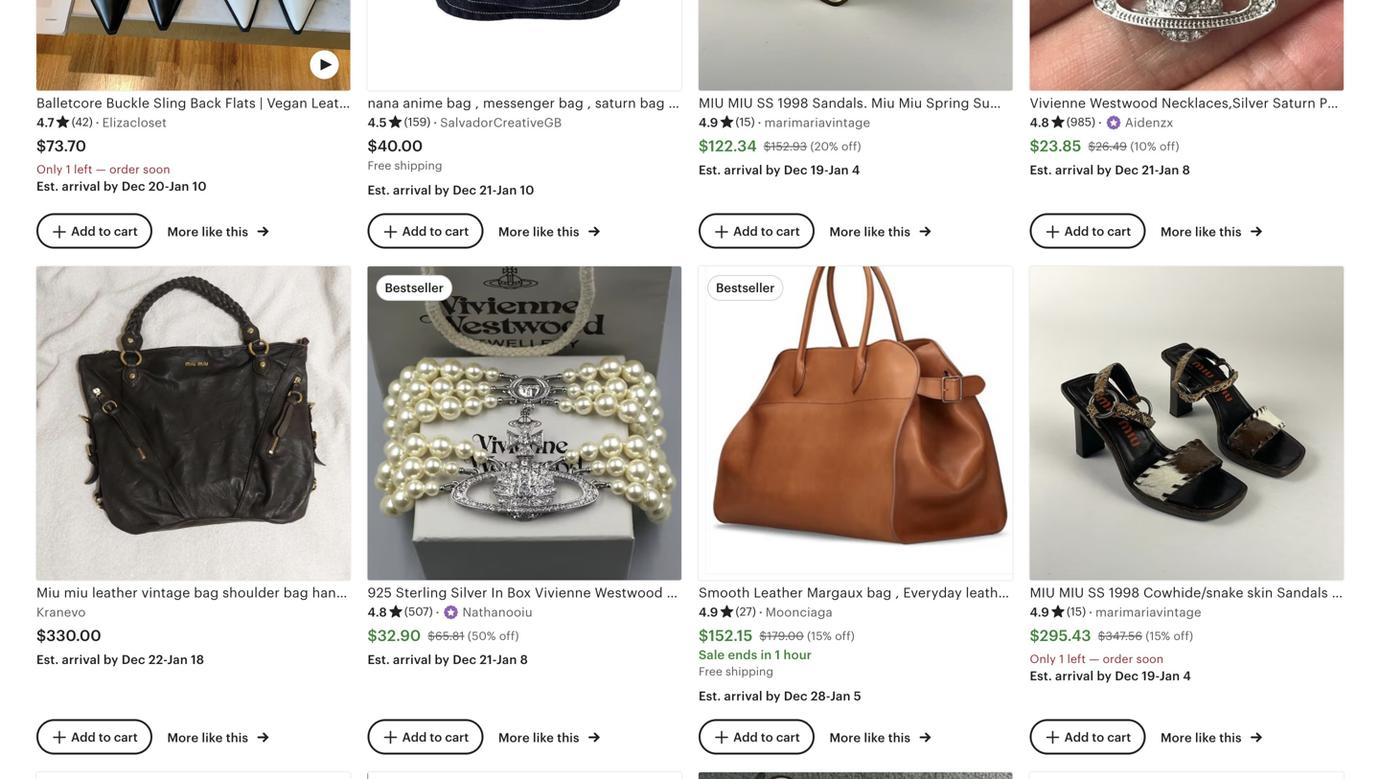 Task type: locate. For each thing, give the bounding box(es) containing it.
2 miu from the left
[[728, 95, 753, 111]]

(15%
[[807, 630, 832, 643], [1146, 630, 1171, 643]]

2 bestseller from the left
[[716, 281, 775, 295]]

bestseller
[[385, 281, 444, 295], [716, 281, 775, 295]]

off) for 295.43
[[1174, 630, 1194, 643]]

0 vertical spatial only
[[36, 163, 63, 176]]

off) for 32.90
[[499, 630, 519, 643]]

21- for 23.85
[[1142, 163, 1159, 177]]

est. arrival by dec 21-jan 8 down 26.49
[[1030, 163, 1191, 177]]

heels,
[[1053, 95, 1092, 111]]

by down in
[[766, 689, 781, 704]]

23.85
[[1040, 138, 1082, 155]]

1 vertical spatial 19-
[[1142, 669, 1160, 684]]

spring
[[926, 95, 970, 111]]

1 horizontal spatial bestseller
[[716, 281, 775, 295]]

0 horizontal spatial 4.8
[[368, 605, 387, 620]]

more like this
[[167, 225, 252, 239], [499, 225, 583, 239], [830, 225, 914, 239], [1161, 225, 1245, 239], [167, 731, 252, 746], [499, 731, 583, 746], [830, 731, 914, 746], [1161, 731, 1245, 746]]

1 horizontal spatial 1
[[775, 648, 781, 663]]

2 vertical spatial 21-
[[480, 653, 497, 667]]

· up $ 295.43 $ 347.56 (15% off)
[[1089, 605, 1093, 620]]

4.9 up '295.43'
[[1030, 605, 1050, 620]]

1 horizontal spatial 10
[[520, 183, 535, 198]]

0 horizontal spatial miu
[[36, 585, 60, 601]]

arrival down "73.70"
[[62, 179, 100, 194]]

98
[[1032, 95, 1049, 111]]

1 vertical spatial shipping
[[726, 665, 774, 678]]

like
[[202, 225, 223, 239], [533, 225, 554, 239], [864, 225, 885, 239], [1196, 225, 1217, 239], [202, 731, 223, 746], [533, 731, 554, 746], [864, 731, 885, 746], [1196, 731, 1217, 746]]

65.81
[[435, 630, 465, 643]]

off) right (50%
[[499, 630, 519, 643]]

,
[[475, 95, 479, 111], [588, 95, 592, 111]]

2 product video element from the top
[[36, 773, 350, 780]]

free
[[368, 159, 392, 172], [699, 665, 723, 678]]

dec inside "only 1 left — order soon est. arrival by dec 19-jan 4"
[[1115, 669, 1139, 684]]

1 horizontal spatial (15)
[[1067, 606, 1086, 619]]

· for 295.43
[[1089, 605, 1093, 620]]

bag right anime at the top
[[447, 95, 472, 111]]

1 (15% from the left
[[807, 630, 832, 643]]

4.8
[[1030, 115, 1050, 130], [368, 605, 387, 620]]

4 down $ 295.43 $ 347.56 (15% off)
[[1184, 669, 1192, 684]]

, left messenger
[[475, 95, 479, 111]]

product video element for the miu miu patent leather flats, miu miu pink red ballerina flats, miu miu flats size 41/42, miu miu flats made in italy, luxury designer flats image
[[36, 773, 350, 780]]

est. arrival by dec 21-jan 8
[[1030, 163, 1191, 177], [368, 653, 528, 667]]

off) for 122.34
[[842, 140, 862, 153]]

1 horizontal spatial 4
[[1184, 669, 1192, 684]]

$ inside '$ 73.70 only 1 left — order soon est. arrival by dec 20-jan 10'
[[36, 138, 46, 155]]

1 horizontal spatial 19-
[[1142, 669, 1160, 684]]

bag right shoulder
[[284, 585, 309, 601]]

cart up the futuristic vintage miu miu bayonetta glasses image
[[445, 731, 469, 745]]

only down '295.43'
[[1030, 653, 1057, 666]]

est. down "$ 40.00 free shipping"
[[368, 183, 390, 198]]

est. down "73.70"
[[36, 179, 59, 194]]

leather
[[92, 585, 138, 601]]

free inside "$ 40.00 free shipping"
[[368, 159, 392, 172]]

off) inside $ 295.43 $ 347.56 (15% off)
[[1174, 630, 1194, 643]]

925 sterling silver in box vivienne westwood necklace,silver large saturn pendant,triple layer pearl chain,gifts image
[[368, 266, 682, 580]]

only
[[36, 163, 63, 176], [1030, 653, 1057, 666]]

1 horizontal spatial only
[[1030, 653, 1057, 666]]

4.9 down ',vivienne'
[[699, 115, 719, 130]]

0 vertical spatial 8
[[1183, 163, 1191, 177]]

arrival down 23.85
[[1056, 163, 1094, 177]]

0 vertical spatial —
[[96, 163, 106, 176]]

1 vertical spatial only
[[1030, 653, 1057, 666]]

0 vertical spatial 21-
[[1142, 163, 1159, 177]]

(15)
[[736, 116, 755, 129], [1067, 606, 1086, 619]]

0 vertical spatial order
[[109, 163, 140, 176]]

miu right sandals. in the right top of the page
[[872, 95, 895, 111]]

0 vertical spatial product video element
[[36, 0, 350, 91]]

nana anime bag , messenger bag , saturn bag ,vivienne westwood bag image
[[368, 0, 682, 91]]

more like this link
[[167, 221, 269, 241], [499, 221, 600, 241], [830, 221, 931, 241], [1161, 221, 1263, 241], [167, 727, 269, 747], [499, 727, 600, 747], [830, 727, 931, 747], [1161, 727, 1263, 747]]

1 horizontal spatial 8
[[1183, 163, 1191, 177]]

1 vertical spatial free
[[699, 665, 723, 678]]

40.00
[[378, 138, 423, 155]]

white
[[1222, 95, 1258, 111]]

· right (159)
[[434, 115, 437, 130]]

bestseller for 152.15
[[716, 281, 775, 295]]

1 , from the left
[[475, 95, 479, 111]]

order inside '$ 73.70 only 1 left — order soon est. arrival by dec 20-jan 10'
[[109, 163, 140, 176]]

, left saturn
[[588, 95, 592, 111]]

1 horizontal spatial shipping
[[726, 665, 774, 678]]

0 horizontal spatial shipping
[[395, 159, 442, 172]]

vintage jean paul gaultier genuine leather shoulder bag image
[[1030, 773, 1344, 780]]

2 (15% from the left
[[1146, 630, 1171, 643]]

by down $ 295.43 $ 347.56 (15% off)
[[1097, 669, 1112, 684]]

bestseller for 32.90
[[385, 281, 444, 295]]

2 , from the left
[[588, 95, 592, 111]]

19-
[[811, 163, 829, 177], [1142, 669, 1160, 684]]

0 vertical spatial (15)
[[736, 116, 755, 129]]

est. down '295.43'
[[1030, 669, 1053, 684]]

free down sale
[[699, 665, 723, 678]]

19- down '(20%'
[[811, 163, 829, 177]]

only down "73.70"
[[36, 163, 63, 176]]

,vivienne
[[669, 95, 727, 111]]

0 horizontal spatial est. arrival by dec 21-jan 8
[[368, 653, 528, 667]]

est.
[[699, 163, 721, 177], [1030, 163, 1053, 177], [36, 179, 59, 194], [368, 183, 390, 198], [36, 653, 59, 667], [368, 653, 390, 667], [1030, 669, 1053, 684], [699, 689, 721, 704]]

shipping inside $ 152.15 $ 179.00 (15% off) sale ends in 1 hour free shipping
[[726, 665, 774, 678]]

$ inside $ 295.43 $ 347.56 (15% off)
[[1099, 630, 1106, 643]]

1 horizontal spatial ,
[[588, 95, 592, 111]]

1 vertical spatial est. arrival by dec 21-jan 8
[[368, 653, 528, 667]]

0 horizontal spatial only
[[36, 163, 63, 176]]

1 product video element from the top
[[36, 0, 350, 91]]

soon down 347.56
[[1137, 653, 1164, 666]]

1 miu from the left
[[699, 95, 724, 111]]

add
[[71, 225, 96, 239], [402, 225, 427, 239], [734, 225, 758, 239], [1065, 225, 1089, 239], [71, 731, 96, 745], [402, 731, 427, 745], [734, 731, 758, 745], [1065, 731, 1089, 745]]

shipping down 40.00 at left top
[[395, 159, 442, 172]]

$ 32.90 $ 65.81 (50% off)
[[368, 628, 519, 645]]

jan inside '$ 73.70 only 1 left — order soon est. arrival by dec 20-jan 10'
[[169, 179, 189, 194]]

4.8 up 32.90
[[368, 605, 387, 620]]

(15% right 347.56
[[1146, 630, 1171, 643]]

4.9
[[699, 115, 719, 130], [699, 605, 719, 620], [1030, 605, 1050, 620]]

1 vertical spatial 4
[[1184, 669, 1192, 684]]

miu miu leather vintage bag shoulder bag handbag
[[36, 585, 370, 601]]

miu left miu
[[36, 585, 60, 601]]

miu
[[699, 95, 724, 111], [728, 95, 753, 111]]

est. arrival by dec 21-jan 8 down 65.81
[[368, 653, 528, 667]]

0 horizontal spatial —
[[96, 163, 106, 176]]

1 bestseller from the left
[[385, 281, 444, 295]]

0 vertical spatial left
[[74, 163, 93, 176]]

1 horizontal spatial miu
[[728, 95, 753, 111]]

off) inside $ 152.15 $ 179.00 (15% off) sale ends in 1 hour free shipping
[[835, 630, 855, 643]]

(27)
[[736, 606, 756, 619]]

2 horizontal spatial 1
[[1060, 653, 1065, 666]]

(42)
[[72, 116, 93, 129]]

(15% for 295.43
[[1146, 630, 1171, 643]]

order
[[109, 163, 140, 176], [1103, 653, 1134, 666]]

4.8 down 98
[[1030, 115, 1050, 130]]

· right (985)
[[1099, 115, 1103, 130]]

1 down '295.43'
[[1060, 653, 1065, 666]]

soon up '20-'
[[143, 163, 170, 176]]

8
[[1183, 163, 1191, 177], [520, 653, 528, 667]]

4.9 up 152.15
[[699, 605, 719, 620]]

necklaces,silver
[[1162, 95, 1270, 111]]

cart down est. arrival by dec 28-jan 5
[[777, 731, 800, 745]]

jan inside $ 330.00 est. arrival by dec 22-jan 18
[[167, 653, 188, 667]]

add to cart
[[71, 225, 138, 239], [402, 225, 469, 239], [734, 225, 800, 239], [1065, 225, 1132, 239], [71, 731, 138, 745], [402, 731, 469, 745], [734, 731, 800, 745], [1065, 731, 1132, 745]]

1 vertical spatial soon
[[1137, 653, 1164, 666]]

· for 23.85
[[1099, 115, 1103, 130]]

73.70
[[46, 138, 86, 155]]

1 horizontal spatial 4.8
[[1030, 115, 1050, 130]]

21- down (50%
[[480, 653, 497, 667]]

1 inside "only 1 left — order soon est. arrival by dec 19-jan 4"
[[1060, 653, 1065, 666]]

miu left "ss"
[[728, 95, 753, 111]]

0 vertical spatial free
[[368, 159, 392, 172]]

(15) for 122.34
[[736, 116, 755, 129]]

add to cart button
[[36, 214, 152, 249], [368, 214, 484, 249], [699, 214, 815, 249], [1030, 214, 1146, 249], [36, 720, 152, 755], [368, 720, 484, 755], [699, 720, 815, 755], [1030, 720, 1146, 755]]

0 horizontal spatial free
[[368, 159, 392, 172]]

by
[[766, 163, 781, 177], [1097, 163, 1112, 177], [104, 179, 118, 194], [435, 183, 450, 198], [104, 653, 118, 667], [435, 653, 450, 667], [1097, 669, 1112, 684], [766, 689, 781, 704]]

jan
[[829, 163, 849, 177], [1159, 163, 1180, 177], [169, 179, 189, 194], [497, 183, 517, 198], [167, 653, 188, 667], [497, 653, 517, 667], [1160, 669, 1180, 684], [831, 689, 851, 704]]

$
[[36, 138, 46, 155], [368, 138, 378, 155], [699, 138, 709, 155], [1030, 138, 1040, 155], [764, 140, 771, 153], [1089, 140, 1096, 153], [36, 627, 46, 645], [368, 628, 378, 645], [699, 628, 709, 645], [1030, 628, 1040, 645], [428, 630, 435, 643], [760, 630, 767, 643], [1099, 630, 1106, 643]]

4.9 for 122.34
[[699, 115, 719, 130]]

0 horizontal spatial left
[[74, 163, 93, 176]]

0 horizontal spatial (15%
[[807, 630, 832, 643]]

free down 40.00 at left top
[[368, 159, 392, 172]]

arrival down '295.43'
[[1056, 669, 1094, 684]]

(15% for 152.15
[[807, 630, 832, 643]]

0 vertical spatial shipping
[[395, 159, 442, 172]]

0 horizontal spatial miu
[[699, 95, 724, 111]]

0 horizontal spatial (15)
[[736, 116, 755, 129]]

1 horizontal spatial soon
[[1137, 653, 1164, 666]]

0 horizontal spatial ,
[[475, 95, 479, 111]]

0 horizontal spatial 1
[[66, 163, 71, 176]]

this
[[226, 225, 248, 239], [557, 225, 580, 239], [889, 225, 911, 239], [1220, 225, 1242, 239], [226, 731, 248, 746], [557, 731, 580, 746], [889, 731, 911, 746], [1220, 731, 1242, 746]]

4.5
[[368, 115, 387, 130]]

· for 122.34
[[758, 115, 762, 130]]

pearl
[[1320, 95, 1353, 111]]

0 vertical spatial soon
[[143, 163, 170, 176]]

· right (507)
[[436, 605, 440, 620]]

est. inside "only 1 left — order soon est. arrival by dec 19-jan 4"
[[1030, 669, 1053, 684]]

1 vertical spatial product video element
[[36, 773, 350, 780]]

cart
[[114, 225, 138, 239], [445, 225, 469, 239], [777, 225, 800, 239], [1108, 225, 1132, 239], [114, 731, 138, 745], [445, 731, 469, 745], [777, 731, 800, 745], [1108, 731, 1132, 745]]

21- down (10% on the right top of the page
[[1142, 163, 1159, 177]]

dec
[[784, 163, 808, 177], [1115, 163, 1139, 177], [122, 179, 145, 194], [453, 183, 477, 198], [122, 653, 145, 667], [453, 653, 477, 667], [1115, 669, 1139, 684], [784, 689, 808, 704]]

(15) down westwood
[[736, 116, 755, 129]]

off) right '(20%'
[[842, 140, 862, 153]]

by inside '$ 73.70 only 1 left — order soon est. arrival by dec 20-jan 10'
[[104, 179, 118, 194]]

bag
[[447, 95, 472, 111], [559, 95, 584, 111], [640, 95, 665, 111], [801, 95, 826, 111], [194, 585, 219, 601], [284, 585, 309, 601]]

off) right 347.56
[[1174, 630, 1194, 643]]

bag left saturn
[[559, 95, 584, 111]]

1 horizontal spatial (15%
[[1146, 630, 1171, 643]]

4 down sandals. in the right top of the page
[[852, 163, 861, 177]]

off) right 179.00
[[835, 630, 855, 643]]

est. inside '$ 73.70 only 1 left — order soon est. arrival by dec 20-jan 10'
[[36, 179, 59, 194]]

1 right in
[[775, 648, 781, 663]]

est. arrival by dec 21-jan 8 for 32.90
[[368, 653, 528, 667]]

miu left spring
[[899, 95, 923, 111]]

saturn
[[1273, 95, 1316, 111]]

shipping
[[395, 159, 442, 172], [726, 665, 774, 678]]

(10%
[[1131, 140, 1157, 153]]

by left '20-'
[[104, 179, 118, 194]]

miu miu ss 1998 sandals. miu miu spring summer 98 heels, sandals yellow and white size 38 image
[[699, 0, 1013, 91]]

(15% inside $ 152.15 $ 179.00 (15% off) sale ends in 1 hour free shipping
[[807, 630, 832, 643]]

1 horizontal spatial left
[[1068, 653, 1086, 666]]

·
[[96, 115, 99, 130], [434, 115, 437, 130], [758, 115, 762, 130], [1099, 115, 1103, 130], [436, 605, 440, 620], [759, 605, 763, 620], [1089, 605, 1093, 620]]

1 vertical spatial left
[[1068, 653, 1086, 666]]

1 horizontal spatial —
[[1090, 653, 1100, 666]]

0 horizontal spatial soon
[[143, 163, 170, 176]]

10 right '20-'
[[193, 179, 207, 194]]

miu
[[64, 585, 88, 601]]

21- down messenger
[[480, 183, 497, 198]]

$ inside $ 122.34 $ 152.93 (20% off)
[[764, 140, 771, 153]]

1 vertical spatial 8
[[520, 653, 528, 667]]

product video element
[[36, 0, 350, 91], [36, 773, 350, 780]]

1 vertical spatial (15)
[[1067, 606, 1086, 619]]

330.00
[[46, 627, 101, 645]]

26.49
[[1096, 140, 1128, 153]]

—
[[96, 163, 106, 176], [1090, 653, 1100, 666]]

miu
[[872, 95, 895, 111], [899, 95, 923, 111], [36, 585, 60, 601]]

smooth leather margaux bag , everyday leather purse, designer handbag, shoulder bag, travel bag, office bag, the row bag, messenger bag, image
[[699, 266, 1013, 580]]

(15% inside $ 295.43 $ 347.56 (15% off)
[[1146, 630, 1171, 643]]

1 horizontal spatial est. arrival by dec 21-jan 8
[[1030, 163, 1191, 177]]

0 vertical spatial 4.8
[[1030, 115, 1050, 130]]

off) inside $ 23.85 $ 26.49 (10% off)
[[1160, 140, 1180, 153]]

1 vertical spatial 21-
[[480, 183, 497, 198]]

off) inside $ 32.90 $ 65.81 (50% off)
[[499, 630, 519, 643]]

10
[[193, 179, 207, 194], [520, 183, 535, 198]]

· for 152.15
[[759, 605, 763, 620]]

0 horizontal spatial 19-
[[811, 163, 829, 177]]

0 horizontal spatial 4
[[852, 163, 861, 177]]

est. arrival by dec 21-jan 8 for 23.85
[[1030, 163, 1191, 177]]

179.00
[[767, 630, 804, 643]]

balletcore buckle sling back flats | vegan leather | buckle strap | gothic | mary janes| square heel pointed toe |comfortable flats|ganni image
[[36, 0, 350, 91]]

1 horizontal spatial free
[[699, 665, 723, 678]]

cart down '$ 73.70 only 1 left — order soon est. arrival by dec 20-jan 10'
[[114, 225, 138, 239]]

only inside '$ 73.70 only 1 left — order soon est. arrival by dec 20-jan 10'
[[36, 163, 63, 176]]

left down '295.43'
[[1068, 653, 1086, 666]]

miu miu ss 1998 sandals. miu miu spring summer 98 heels, sandals yellow and white size 38
[[699, 95, 1307, 111]]

$ inside $ 32.90 $ 65.81 (50% off)
[[428, 630, 435, 643]]

est. down 32.90
[[368, 653, 390, 667]]

arrival down ends
[[724, 689, 763, 704]]

shipping down ends
[[726, 665, 774, 678]]

off)
[[842, 140, 862, 153], [1160, 140, 1180, 153], [499, 630, 519, 643], [835, 630, 855, 643], [1174, 630, 1194, 643]]

0 vertical spatial 4
[[852, 163, 861, 177]]

— inside "only 1 left — order soon est. arrival by dec 19-jan 4"
[[1090, 653, 1100, 666]]

left down "73.70"
[[74, 163, 93, 176]]

0 horizontal spatial bestseller
[[385, 281, 444, 295]]

10 down messenger
[[520, 183, 535, 198]]

miu up 122.34
[[699, 95, 724, 111]]

saturn
[[595, 95, 636, 111]]

19- down 347.56
[[1142, 669, 1160, 684]]

arrival down 330.00
[[62, 653, 100, 667]]

0 horizontal spatial order
[[109, 163, 140, 176]]

by inside $ 330.00 est. arrival by dec 22-jan 18
[[104, 653, 118, 667]]

1 vertical spatial order
[[1103, 653, 1134, 666]]

1 horizontal spatial order
[[1103, 653, 1134, 666]]

(15) up '295.43'
[[1067, 606, 1086, 619]]

1 vertical spatial —
[[1090, 653, 1100, 666]]

· right (27)
[[759, 605, 763, 620]]

arrival
[[724, 163, 763, 177], [1056, 163, 1094, 177], [62, 179, 100, 194], [393, 183, 432, 198], [62, 653, 100, 667], [393, 653, 432, 667], [1056, 669, 1094, 684], [724, 689, 763, 704]]

1 down "73.70"
[[66, 163, 71, 176]]

by left 22-
[[104, 653, 118, 667]]

est. down 23.85
[[1030, 163, 1053, 177]]

1 vertical spatial 4.8
[[368, 605, 387, 620]]

0 horizontal spatial 10
[[193, 179, 207, 194]]

cart up the miu miu patent leather flats, miu miu pink red ballerina flats, miu miu flats size 41/42, miu miu flats made in italy, luxury designer flats image
[[114, 731, 138, 745]]

· down westwood
[[758, 115, 762, 130]]

by down "$ 40.00 free shipping"
[[435, 183, 450, 198]]

off) inside $ 122.34 $ 152.93 (20% off)
[[842, 140, 862, 153]]

est. down 330.00
[[36, 653, 59, 667]]

0 vertical spatial est. arrival by dec 21-jan 8
[[1030, 163, 1191, 177]]

0 horizontal spatial 8
[[520, 653, 528, 667]]

and
[[1194, 95, 1218, 111]]

off) right (10% on the right top of the page
[[1160, 140, 1180, 153]]

order inside "only 1 left — order soon est. arrival by dec 19-jan 4"
[[1103, 653, 1134, 666]]

left inside "only 1 left — order soon est. arrival by dec 19-jan 4"
[[1068, 653, 1086, 666]]

left
[[74, 163, 93, 176], [1068, 653, 1086, 666]]

(15% up hour
[[807, 630, 832, 643]]



Task type: describe. For each thing, give the bounding box(es) containing it.
est. inside $ 330.00 est. arrival by dec 22-jan 18
[[36, 653, 59, 667]]

hour
[[784, 648, 812, 663]]

bag right saturn
[[640, 95, 665, 111]]

only 1 left — order soon est. arrival by dec 19-jan 4
[[1030, 653, 1192, 684]]

152.15
[[709, 628, 753, 645]]

(50%
[[468, 630, 496, 643]]

by down $ 32.90 $ 65.81 (50% off) at bottom left
[[435, 653, 450, 667]]

cart down 26.49
[[1108, 225, 1132, 239]]

28-
[[811, 689, 831, 704]]

(15) for 295.43
[[1067, 606, 1086, 619]]

only inside "only 1 left — order soon est. arrival by dec 19-jan 4"
[[1030, 653, 1057, 666]]

— inside '$ 73.70 only 1 left — order soon est. arrival by dec 20-jan 10'
[[96, 163, 106, 176]]

nec
[[1356, 95, 1381, 111]]

20-
[[149, 179, 169, 194]]

nana anime bag , messenger bag , saturn bag ,vivienne westwood bag
[[368, 95, 826, 111]]

4.9 for 152.15
[[699, 605, 719, 620]]

(20%
[[811, 140, 839, 153]]

left inside '$ 73.70 only 1 left — order soon est. arrival by dec 20-jan 10'
[[74, 163, 93, 176]]

handbag
[[312, 585, 370, 601]]

4.9 for 295.43
[[1030, 605, 1050, 620]]

$ inside "$ 40.00 free shipping"
[[368, 138, 378, 155]]

8 for 32.90
[[520, 653, 528, 667]]

cart down "only 1 left — order soon est. arrival by dec 19-jan 4"
[[1108, 731, 1132, 745]]

sale
[[699, 648, 725, 663]]

1 inside '$ 73.70 only 1 left — order soon est. arrival by dec 20-jan 10'
[[66, 163, 71, 176]]

vintage
[[142, 585, 190, 601]]

product video element for balletcore buckle sling back flats | vegan leather | buckle strap | gothic | mary janes| square heel pointed toe |comfortable flats|ganni image
[[36, 0, 350, 91]]

est. down 122.34
[[699, 163, 721, 177]]

$ 122.34 $ 152.93 (20% off)
[[699, 138, 862, 155]]

jan inside "only 1 left — order soon est. arrival by dec 19-jan 4"
[[1160, 669, 1180, 684]]

4.8 for 23.85
[[1030, 115, 1050, 130]]

347.56
[[1106, 630, 1143, 643]]

· right (42)
[[96, 115, 99, 130]]

(507)
[[405, 606, 433, 619]]

ss
[[757, 95, 774, 111]]

est. arrival by dec 21-jan 10
[[368, 183, 535, 198]]

18
[[191, 653, 204, 667]]

dec inside $ 330.00 est. arrival by dec 22-jan 18
[[122, 653, 145, 667]]

vivienne westwood necklaces,silver saturn pearl necklace,gift for her image
[[1030, 0, 1344, 91]]

8 for 23.85
[[1183, 163, 1191, 177]]

$ inside $ 23.85 $ 26.49 (10% off)
[[1089, 140, 1096, 153]]

4.8 for 32.90
[[368, 605, 387, 620]]

shipping inside "$ 40.00 free shipping"
[[395, 159, 442, 172]]

by down $ 23.85 $ 26.49 (10% off) at the right of page
[[1097, 163, 1112, 177]]

arrival down 122.34
[[724, 163, 763, 177]]

by inside "only 1 left — order soon est. arrival by dec 19-jan 4"
[[1097, 669, 1112, 684]]

arrival inside '$ 73.70 only 1 left — order soon est. arrival by dec 20-jan 10'
[[62, 179, 100, 194]]

4 inside "only 1 left — order soon est. arrival by dec 19-jan 4"
[[1184, 669, 1192, 684]]

messenger
[[483, 95, 555, 111]]

by down $ 122.34 $ 152.93 (20% off)
[[766, 163, 781, 177]]

miu miu leather vintage bag shoulder bag handbag image
[[36, 266, 350, 580]]

cart down 'est. arrival by dec 21-jan 10'
[[445, 225, 469, 239]]

cart down est. arrival by dec 19-jan 4
[[777, 225, 800, 239]]

$ 23.85 $ 26.49 (10% off)
[[1030, 138, 1180, 155]]

$ 40.00 free shipping
[[368, 138, 442, 172]]

soon inside "only 1 left — order soon est. arrival by dec 19-jan 4"
[[1137, 653, 1164, 666]]

est. arrival by dec 28-jan 5
[[699, 689, 862, 704]]

38
[[1290, 95, 1307, 111]]

off) for 152.15
[[835, 630, 855, 643]]

bag right vintage
[[194, 585, 219, 601]]

bag up '(20%'
[[801, 95, 826, 111]]

anime
[[403, 95, 443, 111]]

soon inside '$ 73.70 only 1 left — order soon est. arrival by dec 20-jan 10'
[[143, 163, 170, 176]]

miu miu vintage women's black strappy heels with pink bow size 36 image
[[699, 773, 1013, 780]]

arrival down 32.90
[[393, 653, 432, 667]]

32.90
[[378, 628, 421, 645]]

4.7
[[36, 115, 54, 130]]

size
[[1262, 95, 1287, 111]]

miu miu patent leather flats, miu miu pink red ballerina flats, miu miu flats size 41/42, miu miu flats made in italy, luxury designer flats image
[[36, 773, 350, 780]]

$ 330.00 est. arrival by dec 22-jan 18
[[36, 627, 204, 667]]

152.93
[[771, 140, 807, 153]]

westwood
[[730, 95, 797, 111]]

free inside $ 152.15 $ 179.00 (15% off) sale ends in 1 hour free shipping
[[699, 665, 723, 678]]

dec inside '$ 73.70 only 1 left — order soon est. arrival by dec 20-jan 10'
[[122, 179, 145, 194]]

22-
[[149, 653, 167, 667]]

1998
[[778, 95, 809, 111]]

$ 73.70 only 1 left — order soon est. arrival by dec 20-jan 10
[[36, 138, 207, 194]]

shoulder
[[223, 585, 280, 601]]

in
[[761, 648, 772, 663]]

2 horizontal spatial miu
[[899, 95, 923, 111]]

$ 152.15 $ 179.00 (15% off) sale ends in 1 hour free shipping
[[699, 628, 855, 678]]

5
[[854, 689, 862, 704]]

1 inside $ 152.15 $ 179.00 (15% off) sale ends in 1 hour free shipping
[[775, 648, 781, 663]]

0 vertical spatial 19-
[[811, 163, 829, 177]]

nana
[[368, 95, 399, 111]]

1 horizontal spatial miu
[[872, 95, 895, 111]]

$ 295.43 $ 347.56 (15% off)
[[1030, 628, 1194, 645]]

$ inside $ 330.00 est. arrival by dec 22-jan 18
[[36, 627, 46, 645]]

21- for 32.90
[[480, 653, 497, 667]]

arrival inside "only 1 left — order soon est. arrival by dec 19-jan 4"
[[1056, 669, 1094, 684]]

est. down sale
[[699, 689, 721, 704]]

westwood
[[1090, 95, 1158, 111]]

off) for 23.85
[[1160, 140, 1180, 153]]

295.43
[[1040, 628, 1092, 645]]

miu miu ss 1998 cowhide/snake skin sandals 36.5. miu miu spring summer 98 cowprint snake/ python print heels image
[[1030, 266, 1344, 580]]

est. arrival by dec 19-jan 4
[[699, 163, 861, 177]]

ends
[[728, 648, 758, 663]]

futuristic vintage miu miu bayonetta glasses image
[[368, 773, 682, 780]]

arrival inside $ 330.00 est. arrival by dec 22-jan 18
[[62, 653, 100, 667]]

sandals
[[1095, 95, 1145, 111]]

summer
[[974, 95, 1029, 111]]

yellow
[[1148, 95, 1190, 111]]

122.34
[[709, 138, 757, 155]]

sandals.
[[813, 95, 868, 111]]

19- inside "only 1 left — order soon est. arrival by dec 19-jan 4"
[[1142, 669, 1160, 684]]

vivienne westwood necklaces,silver saturn pearl nec
[[1030, 95, 1381, 111]]

10 inside '$ 73.70 only 1 left — order soon est. arrival by dec 20-jan 10'
[[193, 179, 207, 194]]

(159)
[[404, 116, 431, 129]]

(985)
[[1067, 116, 1096, 129]]

vivienne
[[1030, 95, 1087, 111]]

arrival down "$ 40.00 free shipping"
[[393, 183, 432, 198]]

· for 32.90
[[436, 605, 440, 620]]



Task type: vqa. For each thing, say whether or not it's contained in the screenshot.
NANA ANIME BAG , MESSENGER BAG , SATURN BAG ,VIVIENNE WESTWOOD BAG IMAGE
yes



